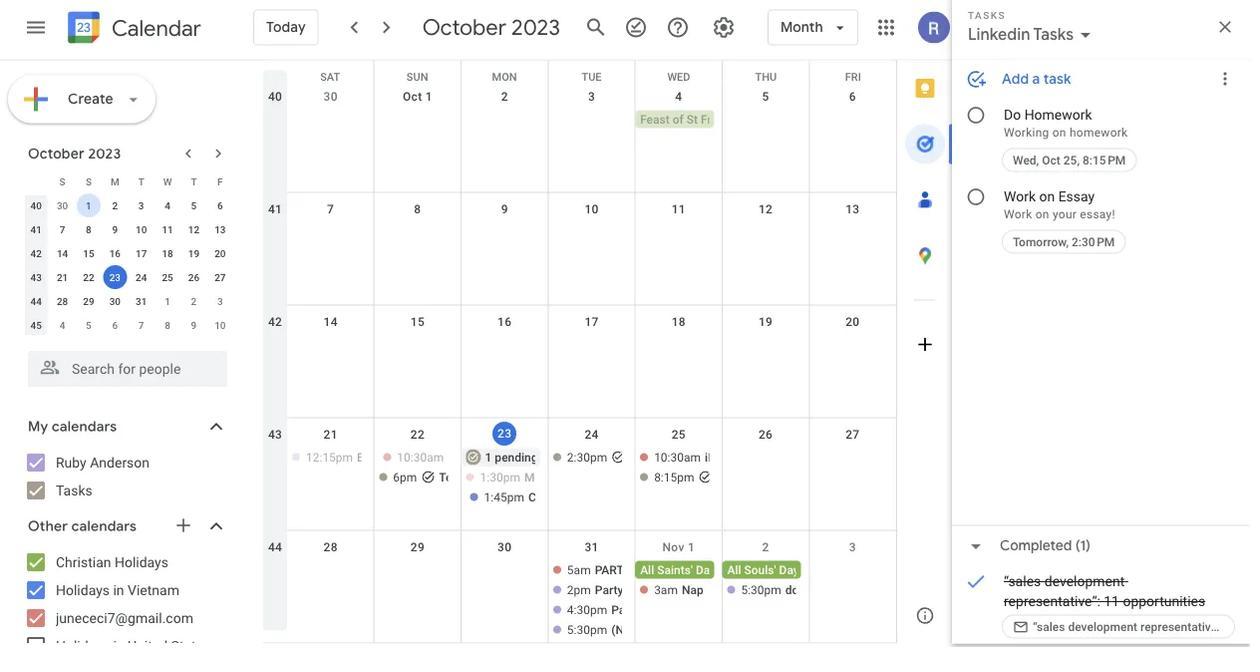 Task type: vqa. For each thing, say whether or not it's contained in the screenshot.


Task type: describe. For each thing, give the bounding box(es) containing it.
day for all saints' day
[[696, 563, 716, 577]]

1 right oct on the left top of page
[[426, 89, 433, 103]]

my calendars button
[[4, 410, 247, 442]]

september 30 element
[[50, 193, 74, 217]]

nov 1
[[663, 540, 695, 554]]

row inside grid
[[263, 60, 897, 90]]

all for all saints' day
[[640, 563, 655, 577]]

settings menu image
[[712, 15, 736, 39]]

20 element
[[208, 241, 232, 265]]

1 horizontal spatial 21
[[324, 427, 338, 441]]

holidays in vietnam
[[56, 581, 180, 598]]

november 10 element
[[208, 313, 232, 337]]

1 horizontal spatial 5
[[191, 199, 197, 211]]

5am party
[[567, 563, 632, 577]]

11 inside october 2023 grid
[[162, 223, 173, 235]]

26 element
[[182, 265, 206, 289]]

all souls' day
[[728, 563, 800, 577]]

main drawer image
[[24, 15, 48, 39]]

31 inside 31 element
[[136, 295, 147, 307]]

all saints' day button
[[635, 561, 716, 579]]

25 inside grid
[[672, 427, 686, 441]]

oct
[[403, 89, 422, 103]]

10 for november 10 element
[[215, 319, 226, 331]]

18 inside grid
[[672, 315, 686, 329]]

16 inside row group
[[109, 247, 121, 259]]

4:30pm button
[[548, 601, 628, 619]]

2 down mon
[[501, 89, 508, 103]]

create button
[[8, 75, 155, 123]]

45
[[30, 319, 42, 331]]

m
[[111, 175, 119, 187]]

2pm party
[[567, 583, 624, 597]]

anderson
[[90, 454, 150, 470]]

4 inside grid
[[675, 89, 683, 103]]

souls'
[[745, 563, 777, 577]]

0 horizontal spatial holidays
[[56, 581, 110, 598]]

vietnam
[[128, 581, 180, 598]]

1 vertical spatial october
[[28, 144, 85, 162]]

1 vertical spatial 6
[[217, 199, 223, 211]]

in
[[113, 581, 124, 598]]

10:30am button for 6pm
[[378, 448, 453, 466]]

18 inside row group
[[162, 247, 173, 259]]

1 t from the left
[[138, 175, 144, 187]]

40 for 30
[[268, 89, 282, 103]]

19 inside october 2023 grid
[[188, 247, 200, 259]]

0 vertical spatial october
[[423, 13, 507, 41]]

today
[[266, 18, 306, 36]]

tab list inside side panel section
[[898, 60, 954, 588]]

november 4 element
[[50, 313, 74, 337]]

0 horizontal spatial 9
[[112, 223, 118, 235]]

november 1 element
[[156, 289, 180, 313]]

row group inside october 2023 grid
[[23, 193, 233, 337]]

2 vertical spatial 8
[[165, 319, 170, 331]]

30 down 1:45pm
[[498, 540, 512, 554]]

7 inside grid
[[327, 202, 334, 216]]

2 t from the left
[[191, 175, 197, 187]]

oct 1
[[403, 89, 433, 103]]

month button
[[768, 3, 859, 51]]

6pm button
[[374, 468, 453, 486]]

fri
[[846, 70, 862, 83]]

30 down 23, today element
[[109, 295, 121, 307]]

ruby anderson
[[56, 454, 150, 470]]

26 inside grid
[[759, 427, 773, 441]]

5:30pm for the bottom 5:30pm button
[[567, 623, 608, 637]]

saints'
[[658, 563, 693, 577]]

1 s from the left
[[59, 175, 65, 187]]

2 up the november 9 element on the left
[[191, 295, 197, 307]]

1 inside button
[[485, 450, 492, 464]]

30 element
[[103, 289, 127, 313]]

22 element
[[77, 265, 101, 289]]

15 element
[[77, 241, 101, 265]]

all saints' day
[[640, 563, 716, 577]]

month
[[781, 18, 824, 36]]

42 for 30
[[268, 315, 282, 329]]

sun
[[407, 70, 428, 83]]

row containing 23
[[263, 418, 897, 531]]

1 vertical spatial october 2023
[[28, 144, 121, 162]]

row containing s
[[23, 169, 233, 193]]

2:30pm
[[567, 450, 608, 464]]

other calendars list
[[4, 546, 247, 648]]

19 element
[[182, 241, 206, 265]]

2 s from the left
[[86, 175, 92, 187]]

17 inside row group
[[136, 247, 147, 259]]

calendars for my calendars
[[52, 417, 117, 435]]

6 inside grid
[[850, 89, 857, 103]]

29 inside 29 'element'
[[83, 295, 94, 307]]

44 for 1
[[30, 295, 42, 307]]

13 inside grid
[[846, 202, 860, 216]]

30 down sat
[[324, 89, 338, 103]]

tasks
[[56, 482, 92, 498]]

1 vertical spatial 5:30pm button
[[548, 621, 628, 639]]

23 inside cell
[[109, 271, 121, 283]]

44 for 30
[[268, 540, 282, 554]]

christian holidays
[[56, 554, 169, 570]]

11 element
[[156, 217, 180, 241]]

5 inside 'element'
[[86, 319, 92, 331]]

0 vertical spatial 2023
[[512, 13, 560, 41]]

w
[[163, 175, 172, 187]]

5am
[[567, 563, 591, 577]]

party
[[595, 563, 632, 577]]

8:15pm
[[654, 470, 695, 484]]

18 element
[[156, 241, 180, 265]]

nap
[[682, 583, 704, 597]]

my calendars
[[28, 417, 117, 435]]

2 vertical spatial 9
[[191, 319, 197, 331]]

1:45pm button
[[465, 488, 540, 506]]

9 inside grid
[[501, 202, 508, 216]]

other
[[28, 517, 68, 535]]

15 inside 15 element
[[83, 247, 94, 259]]

42 for 1
[[30, 247, 42, 259]]

cell containing all saints' day
[[635, 561, 723, 641]]

3am
[[654, 583, 678, 597]]

31 element
[[129, 289, 153, 313]]

30 inside the september 30 element
[[57, 199, 68, 211]]

side panel section
[[897, 60, 954, 644]]

1 vertical spatial 7
[[60, 223, 65, 235]]

25 inside october 2023 grid
[[162, 271, 173, 283]]

1:45pm
[[484, 490, 525, 504]]

ruby
[[56, 454, 87, 470]]

43 for 30
[[268, 427, 282, 441]]

27 inside october 2023 grid
[[215, 271, 226, 283]]

0 horizontal spatial 8
[[86, 223, 92, 235]]

task
[[541, 450, 564, 464]]

2:30pm button
[[548, 448, 628, 466]]

22 inside october 2023 grid
[[83, 271, 94, 283]]

november 3 element
[[208, 289, 232, 313]]

41 for 1
[[30, 223, 42, 235]]

17 element
[[129, 241, 153, 265]]

1 horizontal spatial october 2023
[[423, 13, 560, 41]]

1 horizontal spatial 23
[[498, 427, 512, 441]]

29 inside grid
[[411, 540, 425, 554]]

1 vertical spatial 2023
[[88, 144, 121, 162]]

8:15pm button
[[635, 468, 715, 486]]

29 element
[[77, 289, 101, 313]]

create
[[68, 90, 114, 108]]



Task type: locate. For each thing, give the bounding box(es) containing it.
29
[[83, 295, 94, 307], [411, 540, 425, 554]]

1 horizontal spatial 18
[[672, 315, 686, 329]]

44 inside grid
[[268, 540, 282, 554]]

20
[[215, 247, 226, 259], [846, 315, 860, 329]]

1 pending task
[[485, 450, 564, 464]]

0 horizontal spatial s
[[59, 175, 65, 187]]

2023 up m
[[88, 144, 121, 162]]

0 vertical spatial 24
[[136, 271, 147, 283]]

1 horizontal spatial 22
[[411, 427, 425, 441]]

0 vertical spatial 5:30pm
[[742, 583, 782, 597]]

2pm
[[567, 583, 591, 597]]

1 vertical spatial 44
[[268, 540, 282, 554]]

today button
[[253, 3, 319, 51]]

28 down 12:15pm
[[324, 540, 338, 554]]

0 horizontal spatial t
[[138, 175, 144, 187]]

1 horizontal spatial 43
[[268, 427, 282, 441]]

0 horizontal spatial 17
[[136, 247, 147, 259]]

all inside all souls' day button
[[728, 563, 742, 577]]

23 down 16 element
[[109, 271, 121, 283]]

2 all from the left
[[728, 563, 742, 577]]

wed
[[668, 70, 691, 83]]

1 vertical spatial 29
[[411, 540, 425, 554]]

t left w
[[138, 175, 144, 187]]

0 horizontal spatial 6
[[112, 319, 118, 331]]

25 up 8:15pm button
[[672, 427, 686, 441]]

31 up november 7 element
[[136, 295, 147, 307]]

tue
[[582, 70, 602, 83]]

5:30pm button down all souls' day button
[[723, 581, 802, 599]]

42 right november 10 element
[[268, 315, 282, 329]]

holidays up the vietnam at the bottom of the page
[[115, 554, 169, 570]]

6pm
[[393, 470, 417, 484]]

14 inside grid
[[324, 315, 338, 329]]

other calendars button
[[4, 510, 247, 542]]

november 9 element
[[182, 313, 206, 337]]

0 horizontal spatial 16
[[109, 247, 121, 259]]

1 vertical spatial 9
[[112, 223, 118, 235]]

2 up all souls' day
[[763, 540, 770, 554]]

cell containing all souls' day
[[723, 561, 810, 641]]

14 inside row group
[[57, 247, 68, 259]]

1 right the september 30 element in the left of the page
[[86, 199, 92, 211]]

12 element
[[182, 217, 206, 241]]

0 vertical spatial 42
[[30, 247, 42, 259]]

24 inside grid
[[585, 427, 599, 441]]

1 horizontal spatial 5:30pm button
[[723, 581, 802, 599]]

2 vertical spatial 7
[[138, 319, 144, 331]]

mon
[[492, 70, 517, 83]]

0 horizontal spatial 10
[[136, 223, 147, 235]]

44 inside row group
[[30, 295, 42, 307]]

0 horizontal spatial 2023
[[88, 144, 121, 162]]

14
[[57, 247, 68, 259], [324, 315, 338, 329]]

26 inside october 2023 grid
[[188, 271, 200, 283]]

5
[[763, 89, 770, 103], [191, 199, 197, 211], [86, 319, 92, 331]]

42 left 14 element
[[30, 247, 42, 259]]

0 horizontal spatial 42
[[30, 247, 42, 259]]

2 10:30am from the left
[[654, 450, 701, 464]]

0 horizontal spatial 23
[[109, 271, 121, 283]]

0 horizontal spatial 43
[[30, 271, 42, 283]]

christian
[[56, 554, 111, 570]]

1 horizontal spatial october
[[423, 13, 507, 41]]

5:30pm button
[[723, 581, 802, 599], [548, 621, 628, 639]]

4
[[675, 89, 683, 103], [165, 199, 170, 211], [60, 319, 65, 331]]

calendars inside "dropdown button"
[[71, 517, 137, 535]]

2 horizontal spatial 9
[[501, 202, 508, 216]]

19 inside grid
[[759, 315, 773, 329]]

10 element
[[129, 217, 153, 241]]

21
[[57, 271, 68, 283], [324, 427, 338, 441]]

10:30am button
[[378, 448, 453, 466], [635, 448, 715, 466]]

row group containing 40
[[23, 193, 233, 337]]

1 vertical spatial 4
[[165, 199, 170, 211]]

0 horizontal spatial 11
[[162, 223, 173, 235]]

row containing 43
[[23, 265, 233, 289]]

1 horizontal spatial 20
[[846, 315, 860, 329]]

party
[[595, 583, 624, 597]]

22
[[83, 271, 94, 283], [411, 427, 425, 441]]

1 inside cell
[[86, 199, 92, 211]]

0 horizontal spatial 13
[[215, 223, 226, 235]]

23, today element
[[103, 265, 127, 289]]

2 10:30am button from the left
[[635, 448, 715, 466]]

20 inside row group
[[215, 247, 226, 259]]

1 vertical spatial 41
[[30, 223, 42, 235]]

20 left side panel section at the right
[[846, 315, 860, 329]]

my calendars list
[[4, 446, 247, 506]]

12:15pm
[[306, 450, 353, 464]]

25
[[162, 271, 173, 283], [672, 427, 686, 441]]

13 inside 13 element
[[215, 223, 226, 235]]

31 inside grid
[[585, 540, 599, 554]]

16 element
[[103, 241, 127, 265]]

1 horizontal spatial 28
[[324, 540, 338, 554]]

november 8 element
[[156, 313, 180, 337]]

1 horizontal spatial 8
[[165, 319, 170, 331]]

22 up 6pm button on the left bottom of the page
[[411, 427, 425, 441]]

10 for 10 element
[[136, 223, 147, 235]]

1 day from the left
[[696, 563, 716, 577]]

5:30pm button down 4:30pm button
[[548, 621, 628, 639]]

6
[[850, 89, 857, 103], [217, 199, 223, 211], [112, 319, 118, 331]]

2 vertical spatial 6
[[112, 319, 118, 331]]

0 horizontal spatial 24
[[136, 271, 147, 283]]

2 horizontal spatial 5
[[763, 89, 770, 103]]

november 6 element
[[103, 313, 127, 337]]

1 horizontal spatial 25
[[672, 427, 686, 441]]

24 up the 2:30pm button at the bottom of page
[[585, 427, 599, 441]]

other calendars
[[28, 517, 137, 535]]

40 down today button
[[268, 89, 282, 103]]

27 element
[[208, 265, 232, 289]]

41 inside row group
[[30, 223, 42, 235]]

10:30am
[[397, 450, 444, 464], [654, 450, 701, 464]]

cell containing 1 pending task
[[461, 448, 564, 508]]

11 inside grid
[[672, 202, 686, 216]]

0 vertical spatial 14
[[57, 247, 68, 259]]

all up 3am
[[640, 563, 655, 577]]

19
[[188, 247, 200, 259], [759, 315, 773, 329]]

4 down wed
[[675, 89, 683, 103]]

23 up 1 pending task button on the bottom left of the page
[[498, 427, 512, 441]]

all inside all saints' day button
[[640, 563, 655, 577]]

0 vertical spatial 28
[[57, 295, 68, 307]]

10:30am button up 8:15pm button
[[635, 448, 715, 466]]

1 vertical spatial 22
[[411, 427, 425, 441]]

4:30pm
[[567, 603, 608, 617]]

40
[[268, 89, 282, 103], [30, 199, 42, 211]]

21 element
[[50, 265, 74, 289]]

october 2023 up mon
[[423, 13, 560, 41]]

43 inside row group
[[30, 271, 42, 283]]

6 down f
[[217, 199, 223, 211]]

1 vertical spatial 13
[[215, 223, 226, 235]]

thu
[[756, 70, 777, 83]]

30 left 1 cell
[[57, 199, 68, 211]]

1 cell
[[76, 193, 102, 217]]

44
[[30, 295, 42, 307], [268, 540, 282, 554]]

0 horizontal spatial 19
[[188, 247, 200, 259]]

4 down 28 element
[[60, 319, 65, 331]]

8
[[414, 202, 421, 216], [86, 223, 92, 235], [165, 319, 170, 331]]

10 inside grid
[[585, 202, 599, 216]]

1 up 1:30pm
[[485, 450, 492, 464]]

pending
[[495, 450, 538, 464]]

28 inside grid
[[324, 540, 338, 554]]

october 2023
[[423, 13, 560, 41], [28, 144, 121, 162]]

0 horizontal spatial 15
[[83, 247, 94, 259]]

1 horizontal spatial 24
[[585, 427, 599, 441]]

10:30am button up 6pm button on the left bottom of the page
[[378, 448, 453, 466]]

1 horizontal spatial holidays
[[115, 554, 169, 570]]

1 up november 8 element
[[165, 295, 170, 307]]

0 vertical spatial 4
[[675, 89, 683, 103]]

2 vertical spatial 4
[[60, 319, 65, 331]]

2023 up mon
[[512, 13, 560, 41]]

11
[[672, 202, 686, 216], [162, 223, 173, 235]]

28 up november 4 element
[[57, 295, 68, 307]]

24 up 31 element
[[136, 271, 147, 283]]

1 vertical spatial 24
[[585, 427, 599, 441]]

junececi7@gmail.com
[[56, 609, 193, 626]]

t
[[138, 175, 144, 187], [191, 175, 197, 187]]

5:30pm for topmost 5:30pm button
[[742, 583, 782, 597]]

14 element
[[50, 241, 74, 265]]

row
[[263, 60, 897, 90], [263, 80, 897, 193], [23, 169, 233, 193], [23, 193, 233, 217], [263, 193, 897, 306], [23, 217, 233, 241], [23, 241, 233, 265], [23, 265, 233, 289], [23, 289, 233, 313], [263, 306, 897, 418], [23, 313, 233, 337], [263, 418, 897, 531], [263, 531, 897, 644]]

1 10:30am from the left
[[397, 450, 444, 464]]

1 vertical spatial 23
[[498, 427, 512, 441]]

day for all souls' day
[[780, 563, 800, 577]]

1 vertical spatial 21
[[324, 427, 338, 441]]

15 inside grid
[[411, 315, 425, 329]]

12 inside october 2023 grid
[[188, 223, 200, 235]]

0 vertical spatial 11
[[672, 202, 686, 216]]

grid containing 40
[[263, 60, 897, 644]]

21 up 28 element
[[57, 271, 68, 283]]

0 horizontal spatial 27
[[215, 271, 226, 283]]

1 horizontal spatial 42
[[268, 315, 282, 329]]

25 element
[[156, 265, 180, 289]]

29 up november 5 'element'
[[83, 295, 94, 307]]

0 horizontal spatial 29
[[83, 295, 94, 307]]

25 up november 1 element
[[162, 271, 173, 283]]

16 inside grid
[[498, 315, 512, 329]]

10
[[585, 202, 599, 216], [136, 223, 147, 235], [215, 319, 226, 331]]

20 up 27 element
[[215, 247, 226, 259]]

november 5 element
[[77, 313, 101, 337]]

28 element
[[50, 289, 74, 313]]

1 vertical spatial 26
[[759, 427, 773, 441]]

grid
[[263, 60, 897, 644]]

40 inside grid
[[268, 89, 282, 103]]

41 for 30
[[268, 202, 282, 216]]

5 down thu at the right top
[[763, 89, 770, 103]]

21 up 12:15pm
[[324, 427, 338, 441]]

1:30pm
[[480, 470, 521, 484]]

cell containing 5am
[[548, 561, 636, 641]]

16
[[109, 247, 121, 259], [498, 315, 512, 329]]

october 2023 up m
[[28, 144, 121, 162]]

all left souls'
[[728, 563, 742, 577]]

8 inside grid
[[414, 202, 421, 216]]

row group
[[23, 193, 233, 337]]

tab list
[[898, 60, 954, 588]]

october 2023 grid
[[19, 169, 233, 337]]

row containing sat
[[263, 60, 897, 90]]

40 for 1
[[30, 199, 42, 211]]

23
[[109, 271, 121, 283], [498, 427, 512, 441]]

21 inside october 2023 grid
[[57, 271, 68, 283]]

november 7 element
[[129, 313, 153, 337]]

1 horizontal spatial 26
[[759, 427, 773, 441]]

1 10:30am button from the left
[[378, 448, 453, 466]]

0 vertical spatial 13
[[846, 202, 860, 216]]

day up nap
[[696, 563, 716, 577]]

1 horizontal spatial 10
[[215, 319, 226, 331]]

0 horizontal spatial 10:30am button
[[378, 448, 453, 466]]

october up mon
[[423, 13, 507, 41]]

0 horizontal spatial 26
[[188, 271, 200, 283]]

2 horizontal spatial 4
[[675, 89, 683, 103]]

4 up 11 element
[[165, 199, 170, 211]]

cell
[[287, 110, 374, 130], [374, 110, 461, 130], [548, 110, 636, 130], [723, 110, 810, 130], [810, 110, 897, 130], [374, 448, 461, 508], [461, 448, 564, 508], [635, 448, 723, 508], [723, 448, 810, 508], [810, 448, 897, 508], [287, 561, 374, 641], [548, 561, 636, 641], [635, 561, 723, 641], [723, 561, 810, 641], [810, 561, 897, 641]]

10:30am button for 8:15pm
[[635, 448, 715, 466]]

9
[[501, 202, 508, 216], [112, 223, 118, 235], [191, 319, 197, 331]]

42 inside october 2023 grid
[[30, 247, 42, 259]]

1 vertical spatial 42
[[268, 315, 282, 329]]

42 inside grid
[[268, 315, 282, 329]]

24 inside row group
[[136, 271, 147, 283]]

0 horizontal spatial october 2023
[[28, 144, 121, 162]]

5 inside grid
[[763, 89, 770, 103]]

12:15pm button
[[287, 448, 366, 466]]

5 up 12 element
[[191, 199, 197, 211]]

s
[[59, 175, 65, 187], [86, 175, 92, 187]]

2 day from the left
[[780, 563, 800, 577]]

1 vertical spatial 19
[[759, 315, 773, 329]]

0 horizontal spatial 5
[[86, 319, 92, 331]]

1:30pm button
[[461, 468, 540, 486]]

10:30am up 8:15pm button
[[654, 450, 701, 464]]

row containing 45
[[23, 313, 233, 337]]

24 element
[[129, 265, 153, 289]]

s up 1 cell
[[86, 175, 92, 187]]

2023
[[512, 13, 560, 41], [88, 144, 121, 162]]

43 for 1
[[30, 271, 42, 283]]

13
[[846, 202, 860, 216], [215, 223, 226, 235]]

all
[[640, 563, 655, 577], [728, 563, 742, 577]]

sat
[[320, 70, 340, 83]]

12 inside grid
[[759, 202, 773, 216]]

nov
[[663, 540, 685, 554]]

1 horizontal spatial 4
[[165, 199, 170, 211]]

s up the september 30 element in the left of the page
[[59, 175, 65, 187]]

0 vertical spatial 5:30pm button
[[723, 581, 802, 599]]

13 element
[[208, 217, 232, 241]]

43 inside grid
[[268, 427, 282, 441]]

1 right nov
[[688, 540, 695, 554]]

5 down 29 'element'
[[86, 319, 92, 331]]

5:30pm
[[742, 583, 782, 597], [567, 623, 608, 637]]

26
[[188, 271, 200, 283], [759, 427, 773, 441]]

3am nap
[[654, 583, 704, 597]]

calendars
[[52, 417, 117, 435], [71, 517, 137, 535]]

40 left the september 30 element in the left of the page
[[30, 199, 42, 211]]

all souls' day button
[[723, 561, 802, 579]]

1 vertical spatial 8
[[86, 223, 92, 235]]

1 horizontal spatial 9
[[191, 319, 197, 331]]

1 vertical spatial 20
[[846, 315, 860, 329]]

31 up 5am party
[[585, 540, 599, 554]]

18
[[162, 247, 173, 259], [672, 315, 686, 329]]

1 horizontal spatial 13
[[846, 202, 860, 216]]

0 horizontal spatial 44
[[30, 295, 42, 307]]

calendar
[[112, 14, 201, 42]]

1 horizontal spatial all
[[728, 563, 742, 577]]

2 down m
[[112, 199, 118, 211]]

5:30pm down all souls' day button
[[742, 583, 782, 597]]

0 horizontal spatial october
[[28, 144, 85, 162]]

1 vertical spatial calendars
[[71, 517, 137, 535]]

24
[[136, 271, 147, 283], [585, 427, 599, 441]]

Search for people text field
[[40, 351, 215, 386]]

0 vertical spatial calendars
[[52, 417, 117, 435]]

0 vertical spatial 7
[[327, 202, 334, 216]]

17
[[136, 247, 147, 259], [585, 315, 599, 329]]

calendars up ruby
[[52, 417, 117, 435]]

0 horizontal spatial 22
[[83, 271, 94, 283]]

28 inside october 2023 grid
[[57, 295, 68, 307]]

2 vertical spatial 10
[[215, 319, 226, 331]]

1 vertical spatial 12
[[188, 223, 200, 235]]

1 horizontal spatial 29
[[411, 540, 425, 554]]

28
[[57, 295, 68, 307], [324, 540, 338, 554]]

10:30am up 6pm button on the left bottom of the page
[[397, 450, 444, 464]]

add other calendars image
[[174, 515, 193, 535]]

None search field
[[0, 343, 247, 386]]

1 all from the left
[[640, 563, 655, 577]]

0 vertical spatial 19
[[188, 247, 200, 259]]

41
[[268, 202, 282, 216], [30, 223, 42, 235]]

0 vertical spatial 17
[[136, 247, 147, 259]]

1 horizontal spatial 7
[[138, 319, 144, 331]]

calendar element
[[64, 7, 201, 51]]

calendars inside dropdown button
[[52, 417, 117, 435]]

1 horizontal spatial 10:30am button
[[635, 448, 715, 466]]

17 inside grid
[[585, 315, 599, 329]]

40 inside october 2023 grid
[[30, 199, 42, 211]]

1 horizontal spatial 41
[[268, 202, 282, 216]]

1 pending task button
[[461, 448, 564, 466]]

1 horizontal spatial day
[[780, 563, 800, 577]]

0 horizontal spatial 4
[[60, 319, 65, 331]]

1 vertical spatial 17
[[585, 315, 599, 329]]

41 inside grid
[[268, 202, 282, 216]]

calendars up christian holidays
[[71, 517, 137, 535]]

0 vertical spatial 25
[[162, 271, 173, 283]]

t right w
[[191, 175, 197, 187]]

all for all souls' day
[[728, 563, 742, 577]]

42
[[30, 247, 42, 259], [268, 315, 282, 329]]

5:30pm down 4:30pm
[[567, 623, 608, 637]]

0 vertical spatial 29
[[83, 295, 94, 307]]

6 down fri on the top
[[850, 89, 857, 103]]

holidays down christian
[[56, 581, 110, 598]]

calendars for other calendars
[[71, 517, 137, 535]]

my
[[28, 417, 48, 435]]

27 inside grid
[[846, 427, 860, 441]]

day right souls'
[[780, 563, 800, 577]]

november 2 element
[[182, 289, 206, 313]]

6 down the 30 element
[[112, 319, 118, 331]]

29 down 6pm button on the left bottom of the page
[[411, 540, 425, 554]]

f
[[217, 175, 223, 187]]

2 horizontal spatial 8
[[414, 202, 421, 216]]

1 horizontal spatial 6
[[217, 199, 223, 211]]

3
[[588, 89, 596, 103], [138, 199, 144, 211], [217, 295, 223, 307], [850, 540, 857, 554]]

0 horizontal spatial 5:30pm
[[567, 623, 608, 637]]

october up the september 30 element in the left of the page
[[28, 144, 85, 162]]

23 cell
[[102, 265, 128, 289]]

calendar heading
[[108, 14, 201, 42]]

22 up 29 'element'
[[83, 271, 94, 283]]

12
[[759, 202, 773, 216], [188, 223, 200, 235]]

1 horizontal spatial 19
[[759, 315, 773, 329]]

holidays
[[115, 554, 169, 570], [56, 581, 110, 598]]



